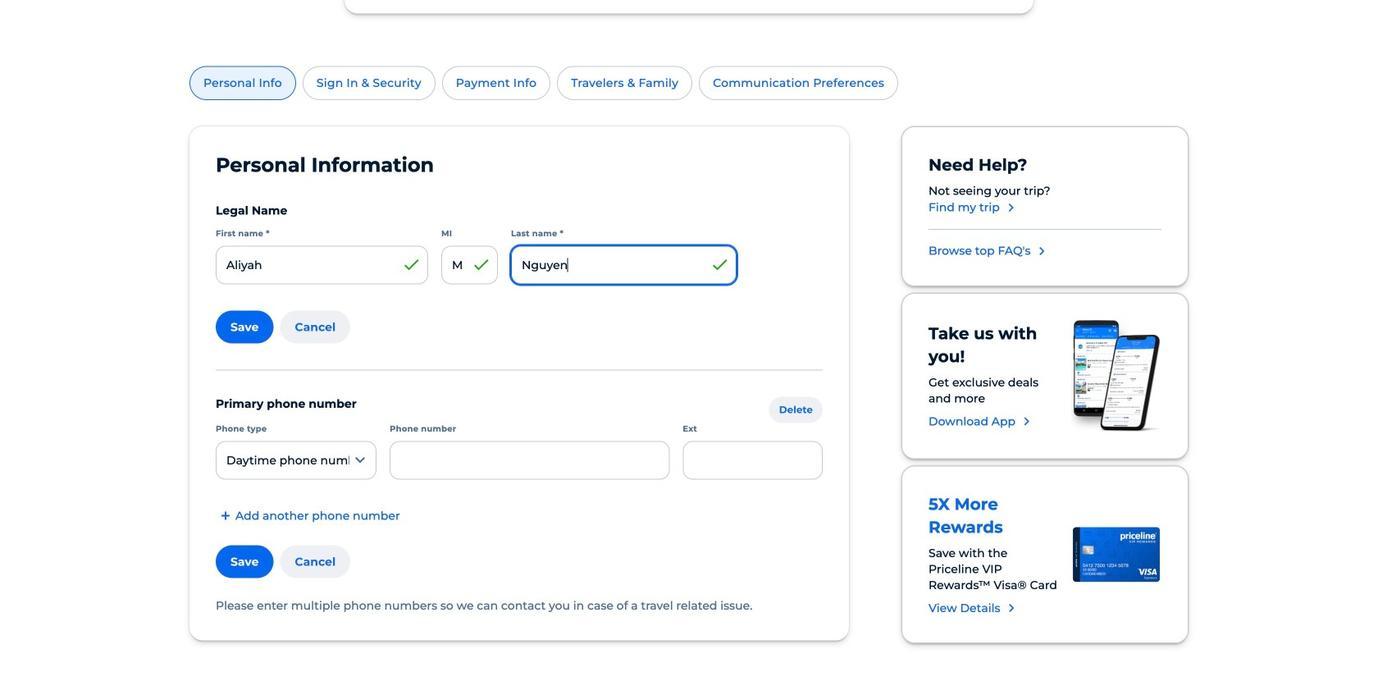 Task type: vqa. For each thing, say whether or not it's contained in the screenshot.
the Where to? field
no



Task type: locate. For each thing, give the bounding box(es) containing it.
mobile devices image
[[1072, 320, 1162, 432]]

None field
[[216, 246, 428, 285], [442, 246, 498, 285], [511, 246, 737, 285], [390, 441, 670, 480], [683, 441, 823, 480], [216, 246, 428, 285], [442, 246, 498, 285], [511, 246, 737, 285], [390, 441, 670, 480], [683, 441, 823, 480]]



Task type: describe. For each thing, give the bounding box(es) containing it.
credit card image
[[1072, 526, 1162, 584]]



